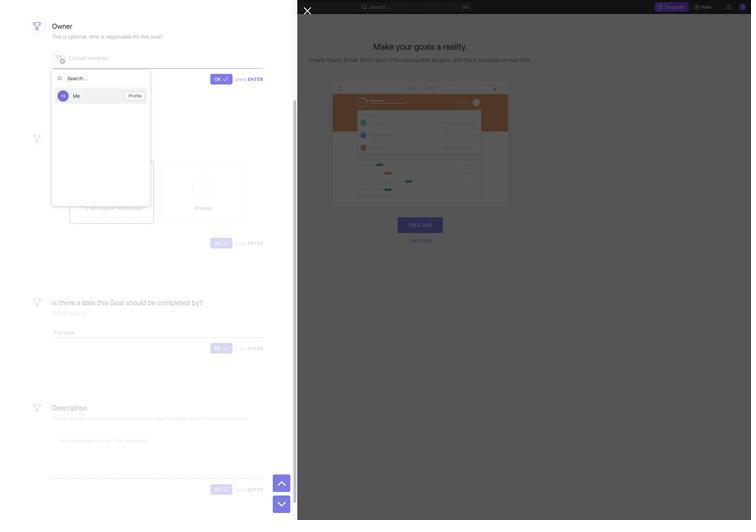 Task type: describe. For each thing, give the bounding box(es) containing it.
press for is there a date this goal should be completed by?
[[235, 346, 247, 352]]

2 press enter from the top
[[235, 241, 263, 246]]

profile
[[129, 93, 142, 99]]

2 press from the top
[[235, 241, 247, 246]]

real-
[[508, 57, 520, 63]]

date
[[82, 299, 95, 307]]

1 workspace from the left
[[90, 205, 115, 211]]

press for owner
[[235, 76, 247, 82]]

choose owner(s)
[[69, 55, 108, 61]]

measurable
[[401, 57, 430, 63]]

enter for description
[[248, 487, 263, 493]]

2 workspace from the left
[[117, 205, 142, 211]]

more
[[421, 238, 432, 243]]

set
[[409, 222, 416, 228]]

progress
[[478, 57, 501, 63]]

t's workspace workspace
[[81, 205, 142, 211]]

ok for owner
[[214, 76, 221, 82]]

learn
[[409, 238, 420, 243]]

ok button for is there a date this goal should be completed by?
[[211, 344, 233, 354]]

new
[[701, 4, 712, 10]]

goals
[[414, 41, 435, 52]]

ok button for description
[[211, 485, 233, 495]]

dialog containing owner
[[0, 0, 311, 520]]

upgrade link
[[655, 2, 689, 12]]

description
[[52, 404, 87, 412]]

press enter for is there a date this goal should be completed by?
[[235, 346, 263, 352]]

time.
[[520, 57, 532, 63]]

enter for is there a date this goal should be completed by?
[[248, 346, 263, 352]]

by?
[[192, 299, 203, 307]]

create goals, break them down into measurable targets, and track progress in real-time.
[[308, 57, 532, 63]]

completed
[[157, 299, 190, 307]]

1 horizontal spatial a
[[418, 222, 420, 228]]

track
[[464, 57, 477, 63]]

is there a date this goal should be completed by?
[[52, 299, 203, 307]]

set a goal
[[409, 222, 432, 228]]

upgrade
[[665, 4, 685, 10]]

⌘k
[[462, 4, 470, 10]]

t's
[[81, 205, 88, 211]]

learn more
[[409, 238, 432, 243]]

down
[[374, 57, 388, 63]]

make your goals a reality.
[[373, 41, 467, 52]]

press for description
[[235, 487, 247, 493]]

enter for owner
[[248, 76, 263, 82]]

and
[[453, 57, 462, 63]]



Task type: locate. For each thing, give the bounding box(es) containing it.
0 vertical spatial goal
[[422, 222, 432, 228]]

tree
[[3, 146, 86, 241]]

0 horizontal spatial goal
[[110, 299, 124, 307]]

a up targets,
[[437, 41, 441, 52]]

0 vertical spatial a
[[437, 41, 441, 52]]

1 press enter from the top
[[235, 76, 263, 82]]

4 press from the top
[[235, 487, 247, 493]]

2 enter from the top
[[248, 241, 263, 246]]

sidebar navigation
[[0, 14, 89, 520]]

1 ok from the top
[[214, 76, 221, 82]]

into
[[390, 57, 399, 63]]

1 enter from the top
[[248, 76, 263, 82]]

profile button
[[126, 92, 145, 100]]

4 enter from the top
[[248, 487, 263, 493]]

your
[[396, 41, 413, 52]]

ok
[[214, 76, 221, 82], [214, 241, 221, 246], [214, 346, 221, 352], [214, 487, 221, 493]]

private
[[195, 205, 211, 211]]

owner
[[52, 22, 72, 30]]

break
[[344, 57, 358, 63]]

3 ok from the top
[[214, 346, 221, 352]]

2 ok from the top
[[214, 241, 221, 246]]

ok for description
[[214, 487, 221, 493]]

press
[[235, 76, 247, 82], [235, 241, 247, 246], [235, 346, 247, 352], [235, 487, 247, 493]]

0 horizontal spatial workspace
[[90, 205, 115, 211]]

3 press from the top
[[235, 346, 247, 352]]

a right set
[[418, 222, 420, 228]]

in
[[502, 57, 506, 63]]

be
[[148, 299, 156, 307]]

1 vertical spatial goal
[[110, 299, 124, 307]]

1 vertical spatial a
[[418, 222, 420, 228]]

2 vertical spatial a
[[76, 299, 80, 307]]

tb
[[61, 94, 65, 98]]

1 press from the top
[[235, 76, 247, 82]]

1 horizontal spatial goal
[[422, 222, 432, 228]]

this
[[97, 299, 108, 307]]

should
[[126, 299, 146, 307]]

reality.
[[443, 41, 467, 52]]

goal
[[422, 222, 432, 228], [110, 299, 124, 307]]

tree inside sidebar "navigation"
[[3, 146, 86, 241]]

1 ok button from the top
[[211, 74, 233, 84]]

choose
[[69, 55, 87, 61]]

targets,
[[432, 57, 451, 63]]

ok button for owner
[[211, 74, 233, 84]]

4 press enter from the top
[[235, 487, 263, 493]]

3 press enter from the top
[[235, 346, 263, 352]]

3 ok button from the top
[[211, 344, 233, 354]]

them
[[360, 57, 373, 63]]

press enter
[[235, 76, 263, 82], [235, 241, 263, 246], [235, 346, 263, 352], [235, 487, 263, 493]]

new button
[[692, 1, 716, 13]]

search...
[[370, 4, 390, 10]]

enter
[[248, 76, 263, 82], [248, 241, 263, 246], [248, 346, 263, 352], [248, 487, 263, 493]]

create
[[308, 57, 325, 63]]

dialog
[[0, 0, 311, 520]]

4 ok from the top
[[214, 487, 221, 493]]

0 horizontal spatial a
[[76, 299, 80, 307]]

make
[[373, 41, 394, 52]]

me
[[73, 93, 80, 99]]

4 ok button from the top
[[211, 485, 233, 495]]

a left date
[[76, 299, 80, 307]]

goal right set
[[422, 222, 432, 228]]

goal inside dialog
[[110, 299, 124, 307]]

press enter for description
[[235, 487, 263, 493]]

1 horizontal spatial workspace
[[117, 205, 142, 211]]

a
[[437, 41, 441, 52], [418, 222, 420, 228], [76, 299, 80, 307]]

ok for is there a date this goal should be completed by?
[[214, 346, 221, 352]]

there
[[59, 299, 75, 307]]

Search... text field
[[52, 70, 150, 87]]

ok button
[[211, 74, 233, 84], [211, 238, 233, 249], [211, 344, 233, 354], [211, 485, 233, 495]]

goal right the this
[[110, 299, 124, 307]]

is
[[52, 299, 57, 307]]

goals,
[[327, 57, 343, 63]]

2 horizontal spatial a
[[437, 41, 441, 52]]

2 ok button from the top
[[211, 238, 233, 249]]

3 enter from the top
[[248, 346, 263, 352]]

learn more link
[[409, 238, 432, 243]]

workspace
[[90, 205, 115, 211], [117, 205, 142, 211]]

a inside dialog
[[76, 299, 80, 307]]

owner(s)
[[88, 55, 108, 61]]

press enter for owner
[[235, 76, 263, 82]]



Task type: vqa. For each thing, say whether or not it's contained in the screenshot.
third ok from the top
yes



